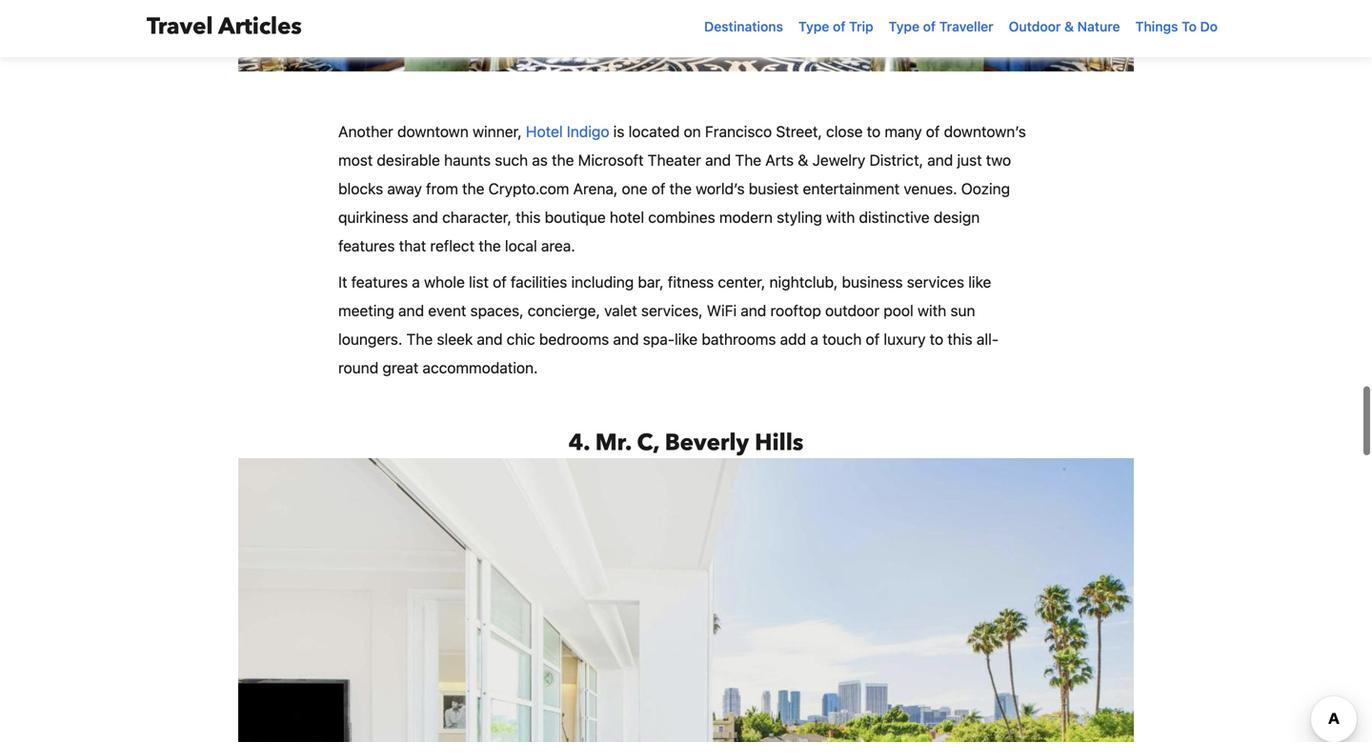 Task type: describe. For each thing, give the bounding box(es) containing it.
round
[[338, 359, 379, 377]]

bathrooms
[[702, 330, 776, 348]]

many
[[885, 122, 922, 141]]

jewelry
[[813, 151, 866, 169]]

and down center,
[[741, 302, 767, 320]]

spaces,
[[470, 302, 524, 320]]

and down spaces,
[[477, 330, 503, 348]]

things
[[1136, 19, 1179, 34]]

to inside it features a whole list of facilities including bar, fitness center, nightclub, business services like meeting and event spaces, concierge, valet services, wifi and rooftop outdoor pool with sun loungers. the sleek and chic bedrooms and spa-like bathrooms add a touch of luxury to this all- round great accommodation.
[[930, 330, 944, 348]]

on
[[684, 122, 701, 141]]

pool
[[884, 302, 914, 320]]

outdoor
[[825, 302, 880, 320]]

do
[[1201, 19, 1218, 34]]

concierge,
[[528, 302, 600, 320]]

is
[[614, 122, 625, 141]]

design
[[934, 208, 980, 226]]

the left the local
[[479, 237, 501, 255]]

and up world's
[[706, 151, 731, 169]]

away
[[387, 180, 422, 198]]

outdoor & nature link
[[1002, 10, 1128, 44]]

character,
[[442, 208, 512, 226]]

world's
[[696, 180, 745, 198]]

travel
[[147, 11, 213, 42]]

fitness
[[668, 273, 714, 291]]

outdoor
[[1009, 19, 1061, 34]]

oozing
[[962, 180, 1011, 198]]

of right touch
[[866, 330, 880, 348]]

the up character,
[[462, 180, 485, 198]]

c,
[[637, 428, 659, 459]]

located
[[629, 122, 680, 141]]

quirkiness
[[338, 208, 409, 226]]

that
[[399, 237, 426, 255]]

francisco
[[705, 122, 772, 141]]

arts
[[766, 151, 794, 169]]

type for type of traveller
[[889, 19, 920, 34]]

district,
[[870, 151, 924, 169]]

to inside is located on francisco street, close to many of downtown's most desirable haunts such as the microsoft theater and the arts & jewelry district, and just two blocks away from the crypto.com arena, one of the world's busiest entertainment venues. oozing quirkiness and character, this boutique hotel combines modern styling with distinctive design features that reflect the local area.
[[867, 122, 881, 141]]

1 horizontal spatial like
[[969, 273, 992, 291]]

busiest
[[749, 180, 799, 198]]

of left traveller
[[923, 19, 936, 34]]

two
[[986, 151, 1012, 169]]

downtown
[[398, 122, 469, 141]]

of right many
[[926, 122, 940, 141]]

1 horizontal spatial a
[[811, 330, 819, 348]]

center,
[[718, 273, 766, 291]]

things to do
[[1136, 19, 1218, 34]]

as
[[532, 151, 548, 169]]

sleek
[[437, 330, 473, 348]]

spa-
[[643, 330, 675, 348]]

blocks
[[338, 180, 383, 198]]

is located on francisco street, close to many of downtown's most desirable haunts such as the microsoft theater and the arts & jewelry district, and just two blocks away from the crypto.com arena, one of the world's busiest entertainment venues. oozing quirkiness and character, this boutique hotel combines modern styling with distinctive design features that reflect the local area.
[[338, 122, 1026, 255]]

luxury
[[884, 330, 926, 348]]

entertainment
[[803, 180, 900, 198]]

just
[[957, 151, 982, 169]]

whole
[[424, 273, 465, 291]]

close
[[827, 122, 863, 141]]

add
[[780, 330, 807, 348]]

the up combines
[[670, 180, 692, 198]]

with inside is located on francisco street, close to many of downtown's most desirable haunts such as the microsoft theater and the arts & jewelry district, and just two blocks away from the crypto.com arena, one of the world's busiest entertainment venues. oozing quirkiness and character, this boutique hotel combines modern styling with distinctive design features that reflect the local area.
[[826, 208, 855, 226]]

from
[[426, 180, 458, 198]]

type of traveller link
[[881, 10, 1002, 44]]

styling
[[777, 208, 822, 226]]

sun
[[951, 302, 976, 320]]

destinations link
[[697, 10, 791, 44]]

such
[[495, 151, 528, 169]]

hotel
[[526, 122, 563, 141]]

boutique
[[545, 208, 606, 226]]

event
[[428, 302, 466, 320]]

4. mr. c, beverly hills
[[569, 428, 804, 459]]

of left trip
[[833, 19, 846, 34]]

bedrooms
[[539, 330, 609, 348]]

nightclub,
[[770, 273, 838, 291]]

services,
[[641, 302, 703, 320]]

nature
[[1078, 19, 1121, 34]]

facilities
[[511, 273, 567, 291]]



Task type: locate. For each thing, give the bounding box(es) containing it.
this down crypto.com
[[516, 208, 541, 226]]

theater
[[648, 151, 702, 169]]

distinctive
[[859, 208, 930, 226]]

this
[[516, 208, 541, 226], [948, 330, 973, 348]]

desirable
[[377, 151, 440, 169]]

& left nature
[[1065, 19, 1074, 34]]

1 vertical spatial a
[[811, 330, 819, 348]]

0 horizontal spatial with
[[826, 208, 855, 226]]

1 vertical spatial to
[[930, 330, 944, 348]]

with down "services"
[[918, 302, 947, 320]]

features down quirkiness at the top of the page
[[338, 237, 395, 255]]

1 horizontal spatial &
[[1065, 19, 1074, 34]]

to right the luxury
[[930, 330, 944, 348]]

1 horizontal spatial to
[[930, 330, 944, 348]]

loungers.
[[338, 330, 403, 348]]

the down francisco
[[735, 151, 762, 169]]

services
[[907, 273, 965, 291]]

1 horizontal spatial with
[[918, 302, 947, 320]]

type of trip link
[[791, 10, 881, 44]]

0 horizontal spatial like
[[675, 330, 698, 348]]

of right the one
[[652, 180, 666, 198]]

0 vertical spatial this
[[516, 208, 541, 226]]

0 horizontal spatial the
[[407, 330, 433, 348]]

features inside it features a whole list of facilities including bar, fitness center, nightclub, business services like meeting and event spaces, concierge, valet services, wifi and rooftop outdoor pool with sun loungers. the sleek and chic bedrooms and spa-like bathrooms add a touch of luxury to this all- round great accommodation.
[[351, 273, 408, 291]]

this inside it features a whole list of facilities including bar, fitness center, nightclub, business services like meeting and event spaces, concierge, valet services, wifi and rooftop outdoor pool with sun loungers. the sleek and chic bedrooms and spa-like bathrooms add a touch of luxury to this all- round great accommodation.
[[948, 330, 973, 348]]

1 vertical spatial like
[[675, 330, 698, 348]]

modern
[[720, 208, 773, 226]]

area.
[[541, 237, 575, 255]]

chic
[[507, 330, 535, 348]]

bar,
[[638, 273, 664, 291]]

0 horizontal spatial type
[[799, 19, 830, 34]]

local
[[505, 237, 537, 255]]

features inside is located on francisco street, close to many of downtown's most desirable haunts such as the microsoft theater and the arts & jewelry district, and just two blocks away from the crypto.com arena, one of the world's busiest entertainment venues. oozing quirkiness and character, this boutique hotel combines modern styling with distinctive design features that reflect the local area.
[[338, 237, 395, 255]]

& right arts
[[798, 151, 809, 169]]

0 vertical spatial the
[[735, 151, 762, 169]]

a right add
[[811, 330, 819, 348]]

0 vertical spatial like
[[969, 273, 992, 291]]

0 horizontal spatial this
[[516, 208, 541, 226]]

the inside is located on francisco street, close to many of downtown's most desirable haunts such as the microsoft theater and the arts & jewelry district, and just two blocks away from the crypto.com arena, one of the world's busiest entertainment venues. oozing quirkiness and character, this boutique hotel combines modern styling with distinctive design features that reflect the local area.
[[735, 151, 762, 169]]

type of trip
[[799, 19, 874, 34]]

meeting
[[338, 302, 395, 320]]

another
[[338, 122, 394, 141]]

hills
[[755, 428, 804, 459]]

1 type from the left
[[799, 19, 830, 34]]

4.
[[569, 428, 590, 459]]

1 vertical spatial features
[[351, 273, 408, 291]]

reflect
[[430, 237, 475, 255]]

all-
[[977, 330, 999, 348]]

1 horizontal spatial the
[[735, 151, 762, 169]]

1 vertical spatial this
[[948, 330, 973, 348]]

articles
[[218, 11, 302, 42]]

the right as
[[552, 151, 574, 169]]

one
[[622, 180, 648, 198]]

it features a whole list of facilities including bar, fitness center, nightclub, business services like meeting and event spaces, concierge, valet services, wifi and rooftop outdoor pool with sun loungers. the sleek and chic bedrooms and spa-like bathrooms add a touch of luxury to this all- round great accommodation.
[[338, 273, 999, 377]]

like up sun
[[969, 273, 992, 291]]

0 vertical spatial to
[[867, 122, 881, 141]]

touch
[[823, 330, 862, 348]]

0 horizontal spatial to
[[867, 122, 881, 141]]

hotel
[[610, 208, 644, 226]]

business
[[842, 273, 903, 291]]

outdoor & nature
[[1009, 19, 1121, 34]]

street,
[[776, 122, 823, 141]]

the up great
[[407, 330, 433, 348]]

combines
[[648, 208, 716, 226]]

trip
[[849, 19, 874, 34]]

1 vertical spatial &
[[798, 151, 809, 169]]

accommodation.
[[423, 359, 538, 377]]

rooftop
[[771, 302, 821, 320]]

traveller
[[940, 19, 994, 34]]

1 horizontal spatial type
[[889, 19, 920, 34]]

type
[[799, 19, 830, 34], [889, 19, 920, 34]]

crypto.com
[[489, 180, 569, 198]]

1 vertical spatial with
[[918, 302, 947, 320]]

to
[[1182, 19, 1197, 34]]

features
[[338, 237, 395, 255], [351, 273, 408, 291]]

0 vertical spatial with
[[826, 208, 855, 226]]

0 horizontal spatial &
[[798, 151, 809, 169]]

mr.
[[596, 428, 632, 459]]

type for type of trip
[[799, 19, 830, 34]]

and down valet
[[613, 330, 639, 348]]

like
[[969, 273, 992, 291], [675, 330, 698, 348]]

it
[[338, 273, 347, 291]]

0 vertical spatial &
[[1065, 19, 1074, 34]]

things to do link
[[1128, 10, 1226, 44]]

with inside it features a whole list of facilities including bar, fitness center, nightclub, business services like meeting and event spaces, concierge, valet services, wifi and rooftop outdoor pool with sun loungers. the sleek and chic bedrooms and spa-like bathrooms add a touch of luxury to this all- round great accommodation.
[[918, 302, 947, 320]]

wifi
[[707, 302, 737, 320]]

including
[[571, 273, 634, 291]]

like down services,
[[675, 330, 698, 348]]

of right the list
[[493, 273, 507, 291]]

and left event
[[398, 302, 424, 320]]

type of traveller
[[889, 19, 994, 34]]

haunts
[[444, 151, 491, 169]]

this inside is located on francisco street, close to many of downtown's most desirable haunts such as the microsoft theater and the arts & jewelry district, and just two blocks away from the crypto.com arena, one of the world's busiest entertainment venues. oozing quirkiness and character, this boutique hotel combines modern styling with distinctive design features that reflect the local area.
[[516, 208, 541, 226]]

list
[[469, 273, 489, 291]]

indigo
[[567, 122, 610, 141]]

and up that
[[413, 208, 438, 226]]

this left "all-"
[[948, 330, 973, 348]]

&
[[1065, 19, 1074, 34], [798, 151, 809, 169]]

great
[[383, 359, 419, 377]]

type right trip
[[889, 19, 920, 34]]

with
[[826, 208, 855, 226], [918, 302, 947, 320]]

the inside it features a whole list of facilities including bar, fitness center, nightclub, business services like meeting and event spaces, concierge, valet services, wifi and rooftop outdoor pool with sun loungers. the sleek and chic bedrooms and spa-like bathrooms add a touch of luxury to this all- round great accommodation.
[[407, 330, 433, 348]]

and left just at top right
[[928, 151, 954, 169]]

a left whole
[[412, 273, 420, 291]]

venues.
[[904, 180, 958, 198]]

microsoft
[[578, 151, 644, 169]]

with down entertainment
[[826, 208, 855, 226]]

2 type from the left
[[889, 19, 920, 34]]

0 horizontal spatial a
[[412, 273, 420, 291]]

1 vertical spatial the
[[407, 330, 433, 348]]

0 vertical spatial a
[[412, 273, 420, 291]]

arena,
[[573, 180, 618, 198]]

& inside is located on francisco street, close to many of downtown's most desirable haunts such as the microsoft theater and the arts & jewelry district, and just two blocks away from the crypto.com arena, one of the world's busiest entertainment venues. oozing quirkiness and character, this boutique hotel combines modern styling with distinctive design features that reflect the local area.
[[798, 151, 809, 169]]

a
[[412, 273, 420, 291], [811, 330, 819, 348]]

features up meeting
[[351, 273, 408, 291]]

type left trip
[[799, 19, 830, 34]]

0 vertical spatial features
[[338, 237, 395, 255]]

another downtown winner, hotel indigo
[[338, 122, 610, 141]]

1 horizontal spatial this
[[948, 330, 973, 348]]

to right 'close'
[[867, 122, 881, 141]]

the
[[735, 151, 762, 169], [407, 330, 433, 348]]

beverly
[[665, 428, 749, 459]]

destinations
[[705, 19, 783, 34]]

downtown's
[[944, 122, 1026, 141]]

hotel indigo link
[[526, 122, 610, 141]]

most
[[338, 151, 373, 169]]



Task type: vqa. For each thing, say whether or not it's contained in the screenshot.
the bottommost november
no



